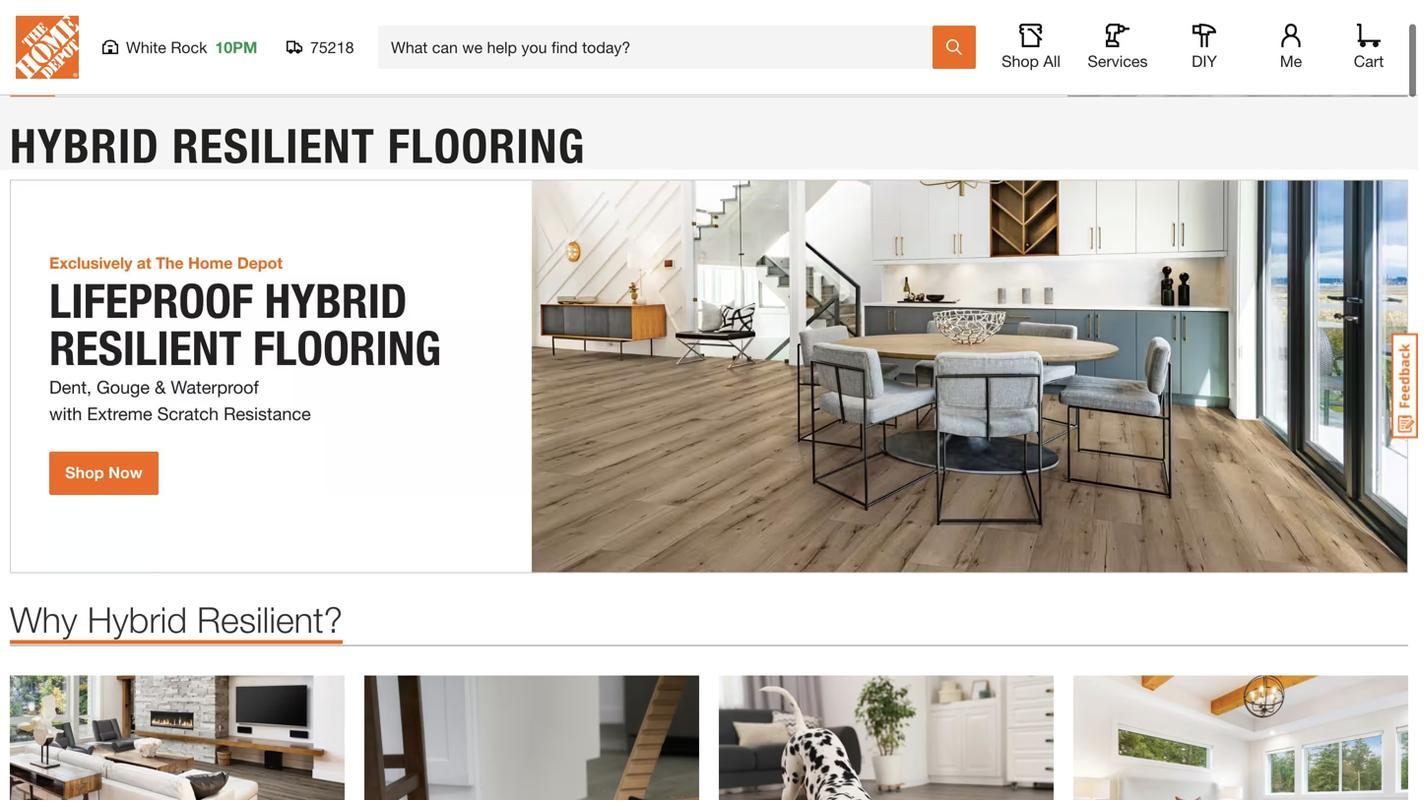 Task type: locate. For each thing, give the bounding box(es) containing it.
why hybrid resilient?
[[10, 599, 343, 641]]

75218
[[310, 38, 354, 57]]

services button
[[1086, 24, 1149, 71]]

rock
[[171, 38, 207, 57]]

one plank image
[[10, 676, 345, 801]]

lifeproof hybrid resilient flooring dent, gouge & waterproof  with extreme scratch resistance image
[[10, 180, 1408, 574]]

cart link
[[1347, 24, 1391, 71]]

shop all button
[[1000, 24, 1063, 71]]

all
[[1043, 52, 1061, 70]]

why
[[10, 599, 77, 641]]

extreme scratch resistance image
[[719, 676, 1054, 801]]

hybrid
[[10, 118, 160, 175], [87, 599, 187, 641]]

What can we help you find today? search field
[[391, 27, 932, 68]]

feedback link image
[[1392, 333, 1418, 439]]

diy button
[[1173, 24, 1236, 71]]

75218 button
[[287, 37, 355, 57]]

easy install image
[[1073, 676, 1408, 801]]

the home depot logo image
[[16, 16, 79, 79]]

resilient?
[[197, 599, 343, 641]]

10pm
[[215, 38, 257, 57]]

me
[[1280, 52, 1302, 70]]

me button
[[1260, 24, 1323, 71]]

white rock 10pm
[[126, 38, 257, 57]]

1 vertical spatial hybrid
[[87, 599, 187, 641]]



Task type: vqa. For each thing, say whether or not it's contained in the screenshot.
the "Resilient" at the top left
yes



Task type: describe. For each thing, give the bounding box(es) containing it.
waterproof image
[[364, 676, 699, 801]]

flooring
[[388, 118, 585, 175]]

shop
[[1002, 52, 1039, 70]]

services
[[1088, 52, 1148, 70]]

resilient
[[172, 118, 375, 175]]

0 vertical spatial hybrid
[[10, 118, 160, 175]]

cart
[[1354, 52, 1384, 70]]

diy
[[1192, 52, 1217, 70]]

hybrid resilient flooring
[[10, 118, 585, 175]]

shop all
[[1002, 52, 1061, 70]]

white
[[126, 38, 166, 57]]



